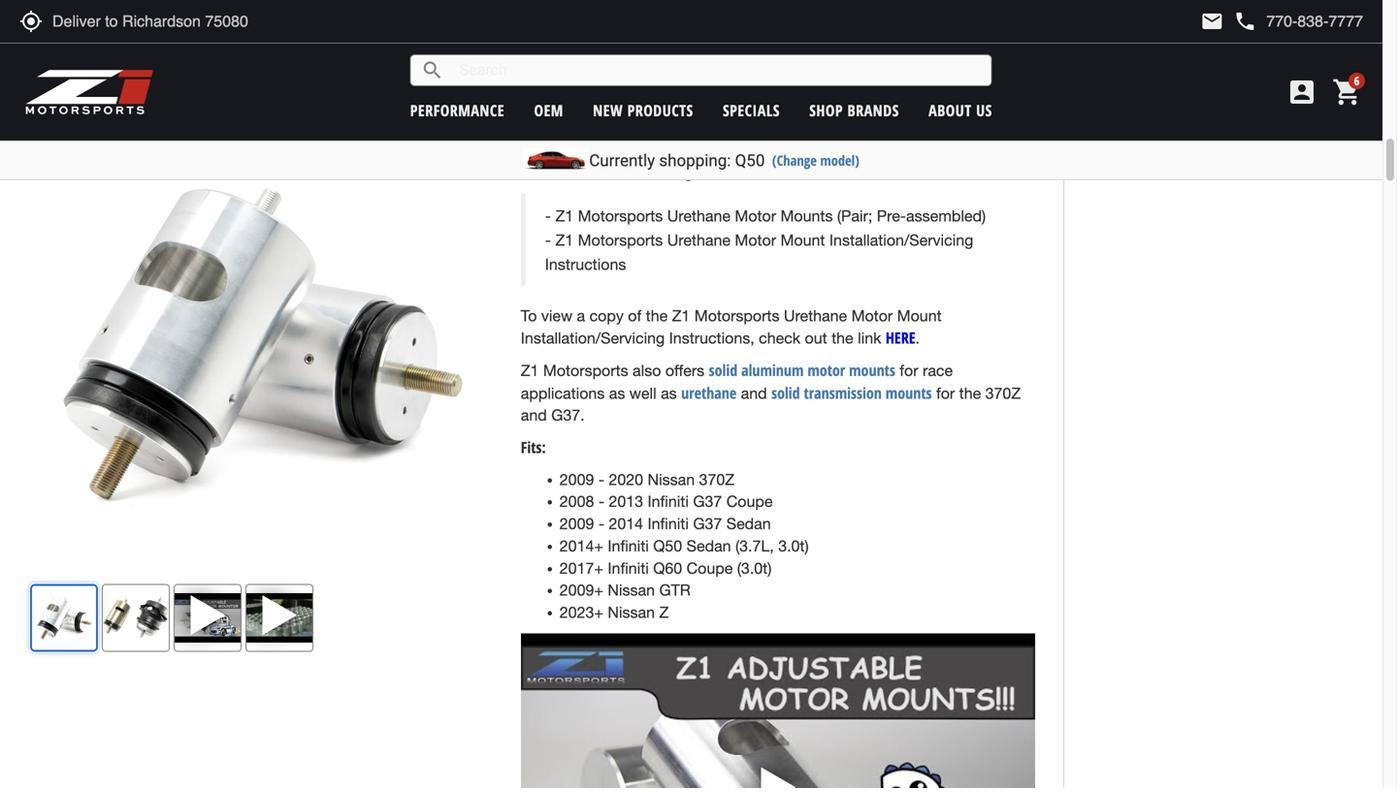 Task type: vqa. For each thing, say whether or not it's contained in the screenshot.
Model Show more Button
no



Task type: describe. For each thing, give the bounding box(es) containing it.
- z1 motorsports urethane motor mounts (pair; pre-assembled) - z1 motorsports urethane motor mount installation/servicing instructions
[[545, 207, 986, 273]]

well
[[629, 385, 656, 402]]

comes
[[521, 163, 567, 181]]

infiniti right the 2013
[[648, 493, 689, 511]]

.
[[915, 329, 920, 347]]

2 g37 from the top
[[693, 515, 722, 533]]

z1 motorsports also offers solid aluminum motor mounts
[[521, 360, 895, 381]]

currently
[[589, 151, 655, 170]]

1 vertical spatial nissan
[[608, 582, 655, 600]]

- inside - these are the last motor mounts your vehicle will ever need.  why waste money on expensive oem replacement motor mounts that will cost around $340 to replace, when these will last much longer and can even be rebuilt for a fraction of the cost.
[[679, 43, 685, 61]]

(change
[[772, 151, 817, 170]]

these
[[689, 43, 731, 61]]

for for race
[[900, 362, 918, 380]]

instructions,
[[669, 329, 754, 347]]

oem link
[[534, 100, 564, 121]]

transmission
[[804, 383, 882, 403]]

about
[[929, 100, 972, 121]]

shop brands
[[809, 100, 899, 121]]

search
[[421, 59, 444, 82]]

expensive
[[794, 65, 864, 83]]

1 vertical spatial motor
[[808, 360, 845, 381]]

- right the 2008
[[598, 493, 604, 511]]

mounts inside - these are the last motor mounts your vehicle will ever need.  why waste money on expensive oem replacement motor mounts that will cost around $340 to replace, when these will last much longer and can even be rebuilt for a fraction of the cost.
[[605, 87, 658, 105]]

0 vertical spatial q50
[[735, 151, 765, 170]]

kit
[[984, 141, 1000, 159]]

as inside sold as a complete kit, the z1 motorsports urethane motor mount kit comes with the following:
[[557, 141, 573, 159]]

complete
[[590, 141, 654, 159]]

q60
[[653, 560, 682, 578]]

(pair;
[[837, 207, 873, 225]]

new products
[[593, 100, 693, 121]]

of inside to view a copy of the z1 motorsports urethane motor mount installation/servicing instructions, check out the link
[[628, 307, 641, 325]]

account_box link
[[1282, 77, 1322, 108]]

your vehicle
[[918, 43, 1001, 61]]

- down comes
[[545, 207, 551, 225]]

mail
[[1200, 10, 1224, 33]]

assembled)
[[906, 207, 986, 225]]

mounts inside - these are the last motor mounts your vehicle will ever need.  why waste money on expensive oem replacement motor mounts that will cost around $340 to replace, when these will last much longer and can even be rebuilt for a fraction of the cost.
[[861, 43, 913, 61]]

to view a copy of the z1 motorsports urethane motor mount installation/servicing instructions, check out the link
[[521, 307, 942, 347]]

that
[[662, 87, 689, 105]]

phone
[[1233, 10, 1257, 33]]

currently shopping: q50 (change model)
[[589, 151, 859, 170]]

motor inside to view a copy of the z1 motorsports urethane motor mount installation/servicing instructions, check out the link
[[851, 307, 893, 325]]

mount for to view a copy of the z1 motorsports urethane motor mount installation/servicing instructions, check out the link
[[897, 307, 942, 325]]

rebuildable design
[[560, 41, 674, 62]]

kit,
[[659, 141, 679, 159]]

installation/servicing inside - z1 motorsports urethane motor mounts (pair; pre-assembled) - z1 motorsports urethane motor mount installation/servicing instructions
[[829, 231, 973, 249]]

to
[[845, 87, 859, 105]]

shopping_cart
[[1332, 77, 1363, 108]]

race
[[923, 362, 953, 380]]

shopping:
[[659, 151, 731, 170]]

cost
[[719, 87, 749, 105]]

urethane link
[[681, 383, 737, 403]]

2 vertical spatial mounts
[[886, 383, 932, 403]]

model)
[[820, 151, 859, 170]]

applications
[[521, 385, 605, 402]]

2008
[[560, 493, 594, 511]]

motorsports
[[543, 362, 628, 380]]

new
[[593, 100, 623, 121]]

z
[[659, 604, 669, 622]]

- left the 2020
[[598, 471, 604, 489]]

z1 up instructions
[[555, 231, 573, 249]]

can
[[710, 109, 735, 127]]

why
[[641, 65, 672, 83]]

Search search field
[[444, 55, 991, 85]]

us
[[976, 100, 992, 121]]

around $340
[[754, 87, 841, 105]]

2009+
[[560, 582, 603, 600]]

3.0t)
[[778, 537, 809, 555]]

infiniti right '2014'
[[648, 515, 689, 533]]

here
[[886, 328, 915, 348]]

are
[[735, 43, 757, 61]]

replace,
[[864, 87, 919, 105]]

for the 370z and g37.
[[521, 385, 1021, 425]]

products
[[627, 100, 693, 121]]

1 horizontal spatial as
[[609, 385, 625, 402]]

be
[[777, 109, 794, 127]]

z1 motorsports logo image
[[24, 68, 155, 116]]

motor inside sold as a complete kit, the z1 motorsports urethane motor mount kit comes with the following:
[[889, 141, 931, 159]]

about us link
[[929, 100, 992, 121]]

replacement
[[908, 65, 994, 83]]

(3.7l,
[[735, 537, 774, 555]]

urethane and solid transmission mounts
[[681, 383, 932, 403]]

view
[[541, 307, 572, 325]]

and inside the urethane and solid transmission mounts
[[741, 385, 767, 402]]

gtr
[[659, 582, 691, 600]]

1 vertical spatial solid
[[771, 383, 800, 403]]

2020
[[609, 471, 643, 489]]

q50 inside 2009 - 2020 nissan 370z 2008 - 2013 infiniti g37 coupe 2009 - 2014 infiniti g37 sedan 2014+ infiniti q50 sedan (3.7l, 3.0t) 2017+ infiniti q60 coupe (3.0t) 2009+ nissan gtr 2023+ nissan z
[[653, 537, 682, 555]]

aluminum
[[741, 360, 804, 381]]

motorsports urethane inside to view a copy of the z1 motorsports urethane motor mount installation/servicing instructions, check out the link
[[694, 307, 847, 325]]

installation/servicing inside to view a copy of the z1 motorsports urethane motor mount installation/servicing instructions, check out the link
[[521, 329, 665, 347]]

1 g37 from the top
[[693, 493, 722, 511]]

motor inside - these are the last motor mounts your vehicle will ever need.  why waste money on expensive oem replacement motor mounts that will cost around $340 to replace, when these will last much longer and can even be rebuilt for a fraction of the cost.
[[560, 87, 601, 105]]

- up instructions
[[545, 231, 551, 249]]

when these
[[923, 87, 1003, 105]]

0 vertical spatial solid
[[709, 360, 737, 381]]



Task type: locate. For each thing, give the bounding box(es) containing it.
specials link
[[723, 100, 780, 121]]

check
[[759, 329, 800, 347]]

370z inside 2009 - 2020 nissan 370z 2008 - 2013 infiniti g37 coupe 2009 - 2014 infiniti g37 sedan 2014+ infiniti q50 sedan (3.7l, 3.0t) 2017+ infiniti q60 coupe (3.0t) 2009+ nissan gtr 2023+ nissan z
[[699, 471, 734, 489]]

0 vertical spatial mounts
[[861, 43, 913, 61]]

the
[[761, 43, 783, 61], [956, 109, 978, 127], [684, 141, 706, 159], [605, 163, 627, 181], [646, 307, 668, 325], [832, 329, 853, 347], [959, 385, 981, 402]]

q50 up the q60
[[653, 537, 682, 555]]

- up waste
[[679, 43, 685, 61]]

1 vertical spatial last
[[560, 109, 584, 127]]

1 vertical spatial q50
[[653, 537, 682, 555]]

z1 down 'can'
[[710, 141, 728, 159]]

z1 inside z1 motorsports also offers solid aluminum motor mounts
[[521, 362, 539, 380]]

oem up sold
[[534, 100, 564, 121]]

as
[[557, 141, 573, 159], [609, 385, 625, 402], [661, 385, 677, 402]]

and up fits:
[[521, 407, 547, 425]]

2017+
[[560, 560, 603, 578]]

of down when these
[[938, 109, 951, 127]]

shopping_cart link
[[1327, 77, 1363, 108]]

mount inside sold as a complete kit, the z1 motorsports urethane motor mount kit comes with the following:
[[935, 141, 980, 159]]

1 horizontal spatial 370z
[[985, 385, 1021, 402]]

solid down "aluminum" on the top
[[771, 383, 800, 403]]

solid
[[709, 360, 737, 381], [771, 383, 800, 403]]

mount left kit
[[935, 141, 980, 159]]

0 vertical spatial oem
[[869, 65, 903, 83]]

about us
[[929, 100, 992, 121]]

solid aluminum motor mounts link
[[709, 360, 895, 381]]

shop
[[809, 100, 843, 121]]

2 vertical spatial a
[[577, 307, 585, 325]]

for race applications as well as
[[521, 362, 953, 402]]

0 horizontal spatial q50
[[653, 537, 682, 555]]

much
[[588, 109, 627, 127]]

q50
[[735, 151, 765, 170], [653, 537, 682, 555]]

2023+
[[560, 604, 603, 622]]

installation/servicing down "copy" at left
[[521, 329, 665, 347]]

for for the
[[936, 385, 955, 402]]

0 vertical spatial last
[[787, 43, 812, 61]]

0 horizontal spatial for
[[900, 362, 918, 380]]

sedan left (3.7l,
[[687, 537, 731, 555]]

1 vertical spatial of
[[628, 307, 641, 325]]

account_box
[[1286, 77, 1317, 108]]

1 horizontal spatial and
[[679, 109, 705, 127]]

z1 up instructions,
[[672, 307, 690, 325]]

for left the race
[[900, 362, 918, 380]]

infiniti left the q60
[[608, 560, 649, 578]]

as right sold
[[557, 141, 573, 159]]

0 vertical spatial 2009
[[560, 471, 594, 489]]

motorsports urethane inside sold as a complete kit, the z1 motorsports urethane motor mount kit comes with the following:
[[732, 141, 885, 159]]

0 vertical spatial of
[[938, 109, 951, 127]]

for
[[900, 362, 918, 380], [936, 385, 955, 402]]

2 2009 from the top
[[560, 515, 594, 533]]

g37
[[693, 493, 722, 511], [693, 515, 722, 533]]

brands
[[847, 100, 899, 121]]

mail phone
[[1200, 10, 1257, 33]]

solid up urethane link
[[709, 360, 737, 381]]

mount
[[935, 141, 980, 159], [781, 231, 825, 249], [897, 307, 942, 325]]

of right "copy" at left
[[628, 307, 641, 325]]

0 horizontal spatial installation/servicing
[[521, 329, 665, 347]]

mounts up longer
[[605, 87, 658, 105]]

sold as a complete kit, the z1 motorsports urethane motor mount kit comes with the following:
[[521, 141, 1000, 181]]

of
[[938, 109, 951, 127], [628, 307, 641, 325]]

mounts inside - z1 motorsports urethane motor mounts (pair; pre-assembled) - z1 motorsports urethane motor mount installation/servicing instructions
[[781, 207, 833, 225]]

1 vertical spatial 370z
[[699, 471, 734, 489]]

1 horizontal spatial installation/servicing
[[829, 231, 973, 249]]

a inside to view a copy of the z1 motorsports urethane motor mount installation/servicing instructions, check out the link
[[577, 307, 585, 325]]

z1 inside to view a copy of the z1 motorsports urethane motor mount installation/servicing instructions, check out the link
[[672, 307, 690, 325]]

a for sold as a complete kit, the z1 motorsports urethane motor mount kit comes with the following:
[[577, 141, 585, 159]]

nissan down the q60
[[608, 582, 655, 600]]

for inside for race applications as well as
[[900, 362, 918, 380]]

mount up .
[[897, 307, 942, 325]]

1 vertical spatial mounts
[[849, 360, 895, 381]]

1 2009 from the top
[[560, 471, 594, 489]]

will up cost.
[[1007, 87, 1029, 105]]

0 vertical spatial and
[[679, 109, 705, 127]]

mounts up replace,
[[861, 43, 913, 61]]

oem up replace,
[[869, 65, 903, 83]]

as left well
[[609, 385, 625, 402]]

nissan right the 2020
[[648, 471, 695, 489]]

oem
[[869, 65, 903, 83], [534, 100, 564, 121]]

and
[[679, 109, 705, 127], [741, 385, 767, 402], [521, 407, 547, 425]]

coupe up (3.7l,
[[726, 493, 773, 511]]

0 vertical spatial mounts
[[605, 87, 658, 105]]

1 vertical spatial g37
[[693, 515, 722, 533]]

a inside - these are the last motor mounts your vehicle will ever need.  why waste money on expensive oem replacement motor mounts that will cost around $340 to replace, when these will last much longer and can even be rebuilt for a fraction of the cost.
[[869, 109, 877, 127]]

0 horizontal spatial mounts
[[605, 87, 658, 105]]

for inside for the 370z and g37.
[[936, 385, 955, 402]]

0 horizontal spatial and
[[521, 407, 547, 425]]

0 horizontal spatial 370z
[[699, 471, 734, 489]]

2014+
[[560, 537, 603, 555]]

0 vertical spatial for
[[900, 362, 918, 380]]

of inside - these are the last motor mounts your vehicle will ever need.  why waste money on expensive oem replacement motor mounts that will cost around $340 to replace, when these will last much longer and can even be rebuilt for a fraction of the cost.
[[938, 109, 951, 127]]

- these are the last motor mounts your vehicle will ever need.  why waste money on expensive oem replacement motor mounts that will cost around $340 to replace, when these will last much longer and can even be rebuilt for a fraction of the cost.
[[560, 43, 1029, 127]]

1 vertical spatial sedan
[[687, 537, 731, 555]]

2 vertical spatial mount
[[897, 307, 942, 325]]

mounts
[[861, 43, 913, 61], [849, 360, 895, 381], [886, 383, 932, 403]]

oem inside - these are the last motor mounts your vehicle will ever need.  why waste money on expensive oem replacement motor mounts that will cost around $340 to replace, when these will last much longer and can even be rebuilt for a fraction of the cost.
[[869, 65, 903, 83]]

mount down (change
[[781, 231, 825, 249]]

2009
[[560, 471, 594, 489], [560, 515, 594, 533]]

last left "much"
[[560, 109, 584, 127]]

0 horizontal spatial last
[[560, 109, 584, 127]]

a up with
[[577, 141, 585, 159]]

also
[[633, 362, 661, 380]]

2009 up the 2008
[[560, 471, 594, 489]]

motor inside - these are the last motor mounts your vehicle will ever need.  why waste money on expensive oem replacement motor mounts that will cost around $340 to replace, when these will last much longer and can even be rebuilt for a fraction of the cost.
[[816, 43, 857, 61]]

0 horizontal spatial oem
[[534, 100, 564, 121]]

(change model) link
[[772, 151, 859, 170]]

- left '2014'
[[598, 515, 604, 533]]

mounts left (pair;
[[781, 207, 833, 225]]

and down that
[[679, 109, 705, 127]]

specials
[[723, 100, 780, 121]]

0 vertical spatial installation/servicing
[[829, 231, 973, 249]]

here .
[[886, 328, 920, 348]]

a for to view a copy of the z1 motorsports urethane motor mount installation/servicing instructions, check out the link
[[577, 307, 585, 325]]

waste
[[676, 65, 717, 83]]

0 vertical spatial nissan
[[648, 471, 695, 489]]

(3.0t)
[[737, 560, 772, 578]]

cost.
[[982, 109, 1016, 127]]

1 horizontal spatial mounts
[[781, 207, 833, 225]]

urethane
[[681, 383, 737, 403]]

1 vertical spatial and
[[741, 385, 767, 402]]

1 vertical spatial mount
[[781, 231, 825, 249]]

2009 down the 2008
[[560, 515, 594, 533]]

with
[[572, 163, 600, 181]]

0 horizontal spatial solid
[[709, 360, 737, 381]]

0 vertical spatial 370z
[[985, 385, 1021, 402]]

0 horizontal spatial as
[[557, 141, 573, 159]]

2 horizontal spatial and
[[741, 385, 767, 402]]

as right well
[[661, 385, 677, 402]]

0 horizontal spatial of
[[628, 307, 641, 325]]

0 vertical spatial a
[[869, 109, 877, 127]]

mount inside to view a copy of the z1 motorsports urethane motor mount installation/servicing instructions, check out the link
[[897, 307, 942, 325]]

new products link
[[593, 100, 693, 121]]

design
[[635, 41, 674, 62]]

a right view
[[577, 307, 585, 325]]

performance
[[410, 100, 505, 121]]

1 vertical spatial for
[[936, 385, 955, 402]]

last up on
[[787, 43, 812, 61]]

z1 up the applications
[[521, 362, 539, 380]]

solid transmission mounts link
[[771, 383, 932, 403]]

for down the race
[[936, 385, 955, 402]]

sedan
[[726, 515, 771, 533], [687, 537, 731, 555]]

pre-
[[877, 207, 906, 225]]

0 vertical spatial g37
[[693, 493, 722, 511]]

-
[[679, 43, 685, 61], [545, 207, 551, 225], [545, 231, 551, 249], [598, 471, 604, 489], [598, 493, 604, 511], [598, 515, 604, 533]]

installation/servicing down pre-
[[829, 231, 973, 249]]

mounts down the race
[[886, 383, 932, 403]]

mounts
[[605, 87, 658, 105], [781, 207, 833, 225]]

out
[[805, 329, 827, 347]]

1 horizontal spatial of
[[938, 109, 951, 127]]

shop brands link
[[809, 100, 899, 121]]

2 horizontal spatial as
[[661, 385, 677, 402]]

1 vertical spatial oem
[[534, 100, 564, 121]]

0 vertical spatial motor
[[816, 43, 857, 61]]

nissan left z
[[608, 604, 655, 622]]

sold
[[521, 141, 552, 159]]

here link
[[886, 328, 915, 348]]

and inside - these are the last motor mounts your vehicle will ever need.  why waste money on expensive oem replacement motor mounts that will cost around $340 to replace, when these will last much longer and can even be rebuilt for a fraction of the cost.
[[679, 109, 705, 127]]

2 vertical spatial and
[[521, 407, 547, 425]]

nissan
[[648, 471, 695, 489], [608, 582, 655, 600], [608, 604, 655, 622]]

installation/servicing
[[829, 231, 973, 249], [521, 329, 665, 347]]

fits:
[[521, 437, 546, 458]]

z1 down comes
[[555, 207, 573, 225]]

sedan up (3.7l,
[[726, 515, 771, 533]]

2014
[[609, 515, 643, 533]]

instructions
[[545, 255, 626, 273]]

2 vertical spatial nissan
[[608, 604, 655, 622]]

will down waste
[[693, 87, 715, 105]]

1 vertical spatial coupe
[[687, 560, 733, 578]]

motor up expensive
[[816, 43, 857, 61]]

1 vertical spatial mounts
[[781, 207, 833, 225]]

following:
[[631, 163, 697, 181]]

and down "aluminum" on the top
[[741, 385, 767, 402]]

and inside for the 370z and g37.
[[521, 407, 547, 425]]

copy
[[589, 307, 624, 325]]

longer
[[631, 109, 675, 127]]

q50 down even
[[735, 151, 765, 170]]

1 horizontal spatial oem
[[869, 65, 903, 83]]

z1 inside sold as a complete kit, the z1 motorsports urethane motor mount kit comes with the following:
[[710, 141, 728, 159]]

offers
[[665, 362, 705, 380]]

1 horizontal spatial for
[[936, 385, 955, 402]]

mounts up solid transmission mounts link
[[849, 360, 895, 381]]

1 horizontal spatial q50
[[735, 151, 765, 170]]

performance link
[[410, 100, 505, 121]]

rebuildable
[[560, 41, 631, 62]]

money
[[721, 65, 768, 83]]

motor up transmission
[[808, 360, 845, 381]]

the inside for the 370z and g37.
[[959, 385, 981, 402]]

1 vertical spatial 2009
[[560, 515, 594, 533]]

will right your vehicle
[[1005, 43, 1027, 61]]

phone link
[[1233, 10, 1363, 33]]

0 vertical spatial sedan
[[726, 515, 771, 533]]

1 horizontal spatial solid
[[771, 383, 800, 403]]

to
[[521, 307, 537, 325]]

mount inside - z1 motorsports urethane motor mounts (pair; pre-assembled) - z1 motorsports urethane motor mount installation/servicing instructions
[[781, 231, 825, 249]]

z1
[[710, 141, 728, 159], [555, 207, 573, 225], [555, 231, 573, 249], [672, 307, 690, 325], [521, 362, 539, 380]]

1 vertical spatial installation/servicing
[[521, 329, 665, 347]]

a inside sold as a complete kit, the z1 motorsports urethane motor mount kit comes with the following:
[[577, 141, 585, 159]]

2009 - 2020 nissan 370z 2008 - 2013 infiniti g37 coupe 2009 - 2014 infiniti g37 sedan 2014+ infiniti q50 sedan (3.7l, 3.0t) 2017+ infiniti q60 coupe (3.0t) 2009+ nissan gtr 2023+ nissan z
[[560, 471, 809, 622]]

my_location
[[19, 10, 43, 33]]

0 vertical spatial mount
[[935, 141, 980, 159]]

infiniti down '2014'
[[608, 537, 649, 555]]

rebuilt for
[[799, 109, 864, 127]]

last
[[787, 43, 812, 61], [560, 109, 584, 127]]

a down replace,
[[869, 109, 877, 127]]

mount for sold as a complete kit, the z1 motorsports urethane motor mount kit comes with the following:
[[935, 141, 980, 159]]

1 horizontal spatial last
[[787, 43, 812, 61]]

1 vertical spatial a
[[577, 141, 585, 159]]

fraction
[[881, 109, 934, 127]]

0 vertical spatial coupe
[[726, 493, 773, 511]]

370z inside for the 370z and g37.
[[985, 385, 1021, 402]]

coupe up gtr at the left bottom of the page
[[687, 560, 733, 578]]

will
[[1005, 43, 1027, 61], [693, 87, 715, 105], [1007, 87, 1029, 105]]



